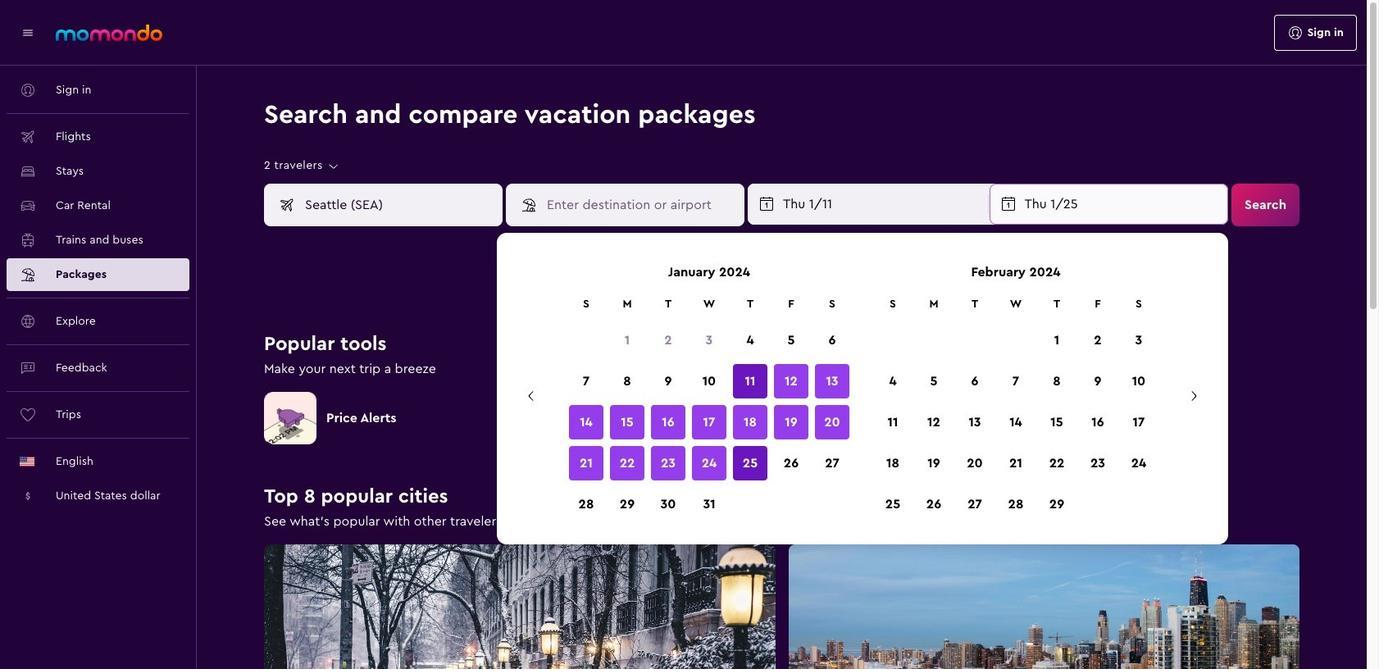 Task type: vqa. For each thing, say whether or not it's contained in the screenshot.
Navigation Menu IMAGE
yes



Task type: locate. For each thing, give the bounding box(es) containing it.
navigation menu image
[[20, 24, 36, 41]]

Start date field
[[782, 194, 986, 215]]

end date calendar input element
[[517, 253, 1209, 525]]

1 horizontal spatial grid
[[873, 253, 1160, 525]]

0 horizontal spatial grid
[[566, 253, 853, 525]]

grid
[[566, 253, 853, 525], [873, 253, 1160, 525]]

row
[[566, 295, 853, 313], [873, 295, 1160, 313], [566, 320, 853, 361], [873, 320, 1160, 361], [566, 361, 853, 402], [873, 361, 1160, 402], [566, 402, 853, 443], [873, 402, 1160, 443], [566, 443, 853, 484], [873, 443, 1160, 484], [566, 484, 853, 525], [873, 484, 1160, 525]]

item 1 of 8 group
[[258, 538, 782, 669]]

End date field
[[1023, 194, 1228, 215]]

2 grid from the left
[[873, 253, 1160, 525]]



Task type: describe. For each thing, give the bounding box(es) containing it.
1 grid from the left
[[566, 253, 853, 525]]

Origin input text field
[[295, 193, 502, 217]]

Destination input text field
[[537, 193, 744, 217]]

united states (english) image
[[20, 457, 34, 467]]

item 2 of 8 group
[[782, 538, 1307, 669]]



